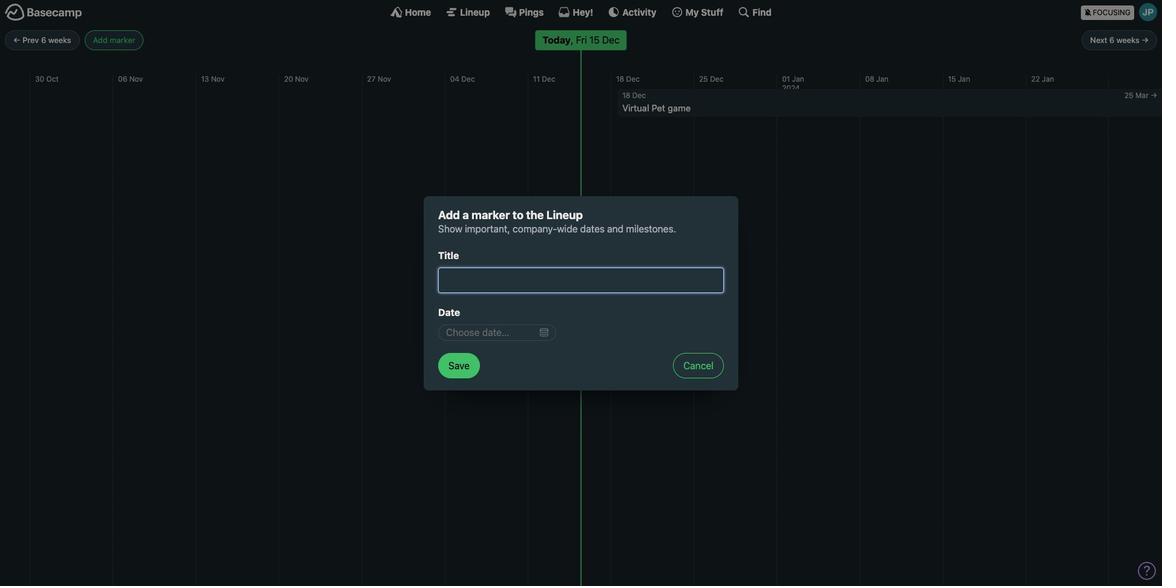 Task type: locate. For each thing, give the bounding box(es) containing it.
0 horizontal spatial add
[[93, 35, 108, 45]]

2 nov from the left
[[211, 74, 225, 83]]

0 vertical spatial 25
[[699, 74, 708, 83]]

show
[[438, 223, 462, 234]]

weeks
[[48, 35, 71, 45], [1117, 35, 1140, 45]]

focusing button
[[1081, 0, 1162, 24]]

1 vertical spatial marker
[[472, 208, 510, 221]]

lineup
[[460, 6, 490, 17], [547, 208, 583, 221]]

6 right prev
[[41, 35, 46, 45]]

add marker
[[93, 35, 135, 45]]

06
[[118, 74, 127, 83]]

1 vertical spatial add
[[438, 208, 460, 221]]

lineup right home
[[460, 6, 490, 17]]

add right ← prev 6 weeks
[[93, 35, 108, 45]]

1 vertical spatial 25
[[1125, 91, 1134, 100]]

jan right the 15
[[958, 74, 970, 83]]

1 horizontal spatial add
[[438, 208, 460, 221]]

lineup inside main element
[[460, 6, 490, 17]]

None text field
[[438, 268, 724, 293]]

6
[[41, 35, 46, 45], [1110, 35, 1115, 45]]

← prev 6 weeks
[[13, 35, 71, 45]]

15 jan
[[948, 74, 970, 83]]

0 vertical spatial lineup
[[460, 6, 490, 17]]

the
[[526, 208, 544, 221]]

jan for 22 jan
[[1042, 74, 1054, 83]]

1 vertical spatial 18
[[623, 91, 631, 100]]

0 vertical spatial 18
[[616, 74, 624, 83]]

2024
[[782, 84, 800, 93]]

25
[[699, 74, 708, 83], [1125, 91, 1134, 100]]

lineup up wide
[[547, 208, 583, 221]]

30
[[35, 74, 44, 83]]

None submit
[[438, 353, 480, 378]]

1 vertical spatial lineup
[[547, 208, 583, 221]]

add up show
[[438, 208, 460, 221]]

jan up 2024
[[792, 74, 805, 83]]

title
[[438, 250, 459, 261]]

nov right "13"
[[211, 74, 225, 83]]

0 horizontal spatial 25
[[699, 74, 708, 83]]

04
[[450, 74, 459, 83]]

lineup inside add a marker to the lineup show important, company-wide dates and milestones.
[[547, 208, 583, 221]]

add inside add a marker to the lineup show important, company-wide dates and milestones.
[[438, 208, 460, 221]]

virtual
[[623, 102, 649, 113]]

25 mar
[[1125, 91, 1149, 100]]

0 vertical spatial marker
[[110, 35, 135, 45]]

home
[[405, 6, 431, 17]]

dates
[[580, 223, 605, 234]]

01 jan 2024
[[782, 74, 805, 93]]

1 jan from the left
[[792, 74, 805, 83]]

dec
[[462, 74, 475, 83], [542, 74, 556, 83], [626, 74, 640, 83], [710, 74, 724, 83], [633, 91, 646, 100]]

add
[[93, 35, 108, 45], [438, 208, 460, 221]]

04 dec
[[450, 74, 475, 83]]

→
[[1142, 35, 1149, 45]]

25 for 25 dec
[[699, 74, 708, 83]]

22 jan
[[1031, 74, 1054, 83]]

Choose date… field
[[438, 324, 556, 341]]

4 nov from the left
[[378, 74, 391, 83]]

0 horizontal spatial lineup
[[460, 6, 490, 17]]

25 for 25 mar
[[1125, 91, 1134, 100]]

pet
[[652, 102, 665, 113]]

1 horizontal spatial lineup
[[547, 208, 583, 221]]

18
[[616, 74, 624, 83], [623, 91, 631, 100]]

marker
[[110, 35, 135, 45], [472, 208, 510, 221]]

nov
[[129, 74, 143, 83], [211, 74, 225, 83], [295, 74, 309, 83], [378, 74, 391, 83]]

weeks left →
[[1117, 35, 1140, 45]]

main element
[[0, 0, 1162, 24]]

1 vertical spatial 18 dec
[[623, 91, 646, 100]]

3 jan from the left
[[958, 74, 970, 83]]

hey! button
[[558, 6, 594, 18]]

15
[[948, 74, 956, 83]]

20
[[284, 74, 293, 83]]

jan inside 01 jan 2024
[[792, 74, 805, 83]]

marker up 06
[[110, 35, 135, 45]]

6 right "next"
[[1110, 35, 1115, 45]]

nov right 27
[[378, 74, 391, 83]]

jan for 15 jan
[[958, 74, 970, 83]]

and
[[607, 223, 624, 234]]

marker up important,
[[472, 208, 510, 221]]

jan
[[792, 74, 805, 83], [877, 74, 889, 83], [958, 74, 970, 83], [1042, 74, 1054, 83]]

13
[[201, 74, 209, 83]]

0 vertical spatial add
[[93, 35, 108, 45]]

1 horizontal spatial 25
[[1125, 91, 1134, 100]]

1 horizontal spatial 6
[[1110, 35, 1115, 45]]

1 weeks from the left
[[48, 35, 71, 45]]

1 horizontal spatial weeks
[[1117, 35, 1140, 45]]

2 jan from the left
[[877, 74, 889, 83]]

3 nov from the left
[[295, 74, 309, 83]]

find
[[753, 6, 772, 17]]

cancel
[[684, 360, 714, 371]]

1 nov from the left
[[129, 74, 143, 83]]

0 horizontal spatial marker
[[110, 35, 135, 45]]

nov for 13 nov
[[211, 74, 225, 83]]

lineup link
[[446, 6, 490, 18]]

0 horizontal spatial 6
[[41, 35, 46, 45]]

jan right 22
[[1042, 74, 1054, 83]]

add for marker
[[93, 35, 108, 45]]

0 horizontal spatial weeks
[[48, 35, 71, 45]]

4 jan from the left
[[1042, 74, 1054, 83]]

1 horizontal spatial marker
[[472, 208, 510, 221]]

06 nov
[[118, 74, 143, 83]]

my stuff
[[686, 6, 724, 17]]

22
[[1031, 74, 1040, 83]]

oct
[[46, 74, 59, 83]]

nov right 06
[[129, 74, 143, 83]]

nov right 20
[[295, 74, 309, 83]]

find button
[[738, 6, 772, 18]]

jan for 08 jan
[[877, 74, 889, 83]]

27 nov
[[367, 74, 391, 83]]

add marker link
[[85, 30, 144, 50]]

james peterson image
[[1139, 3, 1158, 21]]

wide
[[557, 223, 578, 234]]

jan right 08
[[877, 74, 889, 83]]

18 dec
[[616, 74, 640, 83], [623, 91, 646, 100]]

weeks right prev
[[48, 35, 71, 45]]



Task type: describe. For each thing, give the bounding box(es) containing it.
11
[[533, 74, 540, 83]]

cancel link
[[673, 353, 724, 378]]

next
[[1091, 35, 1108, 45]]

mar
[[1136, 91, 1149, 100]]

my
[[686, 6, 699, 17]]

virtual pet game
[[623, 102, 691, 113]]

nov for 27 nov
[[378, 74, 391, 83]]

2 weeks from the left
[[1117, 35, 1140, 45]]

20 nov
[[284, 74, 309, 83]]

01
[[782, 74, 790, 83]]

today
[[543, 34, 571, 45]]

my stuff button
[[671, 6, 724, 18]]

30 oct
[[35, 74, 59, 83]]

25 dec
[[699, 74, 724, 83]]

next 6 weeks →
[[1091, 35, 1149, 45]]

game
[[668, 102, 691, 113]]

stuff
[[701, 6, 724, 17]]

08
[[865, 74, 875, 83]]

2 6 from the left
[[1110, 35, 1115, 45]]

activity
[[623, 6, 657, 17]]

nov for 20 nov
[[295, 74, 309, 83]]

focusing
[[1093, 8, 1131, 17]]

add for a
[[438, 208, 460, 221]]

home link
[[391, 6, 431, 18]]

switch accounts image
[[5, 3, 82, 22]]

prev
[[23, 35, 39, 45]]

hey!
[[573, 6, 594, 17]]

activity link
[[608, 6, 657, 18]]

company-
[[513, 223, 557, 234]]

0 vertical spatial 18 dec
[[616, 74, 640, 83]]

27
[[367, 74, 376, 83]]

to
[[513, 208, 524, 221]]

important,
[[465, 223, 510, 234]]

08 jan
[[865, 74, 889, 83]]

marker inside add marker link
[[110, 35, 135, 45]]

←
[[13, 35, 20, 45]]

13 nov
[[201, 74, 225, 83]]

milestones.
[[626, 223, 676, 234]]

add a marker to the lineup show important, company-wide dates and milestones.
[[438, 208, 676, 234]]

1 6 from the left
[[41, 35, 46, 45]]

date
[[438, 307, 460, 318]]

a
[[463, 208, 469, 221]]

marker inside add a marker to the lineup show important, company-wide dates and milestones.
[[472, 208, 510, 221]]

nov for 06 nov
[[129, 74, 143, 83]]

jan for 01 jan 2024
[[792, 74, 805, 83]]

11 dec
[[533, 74, 556, 83]]

virtual pet game link
[[618, 102, 1162, 117]]



Task type: vqa. For each thing, say whether or not it's contained in the screenshot.
First Jacket
no



